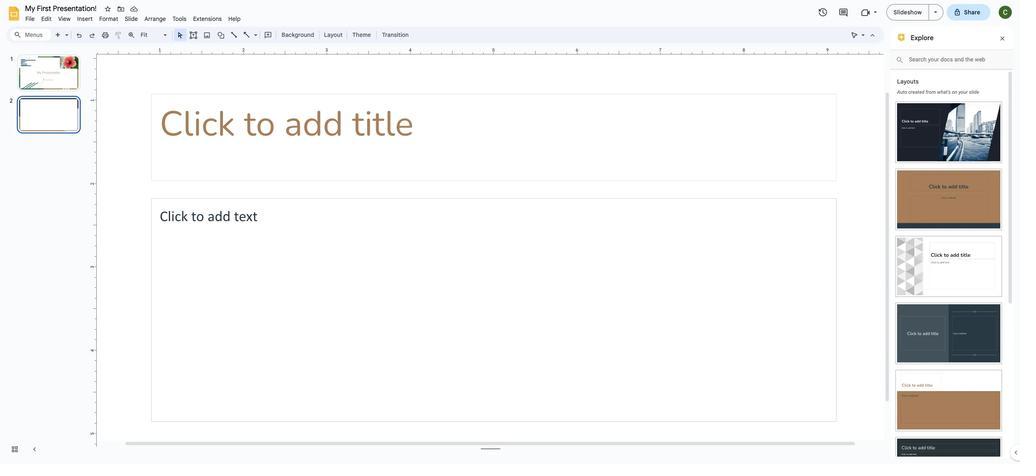 Task type: vqa. For each thing, say whether or not it's contained in the screenshot.
Transition at left
yes



Task type: locate. For each thing, give the bounding box(es) containing it.
view menu item
[[55, 14, 74, 24]]

explore application
[[0, 0, 1020, 464]]

format
[[99, 15, 118, 23]]

shape image
[[216, 29, 226, 41]]

layouts heading
[[897, 78, 919, 85]]

background button
[[278, 29, 318, 41]]

tools
[[173, 15, 187, 23]]

what's
[[937, 89, 951, 95]]

navigation
[[0, 46, 90, 464]]

Zoom field
[[138, 29, 170, 41]]

format menu item
[[96, 14, 121, 24]]

extensions menu item
[[190, 14, 225, 24]]

menu bar inside menu bar banner
[[22, 11, 244, 24]]

mode and view toolbar
[[848, 27, 879, 43]]

slide
[[969, 89, 979, 95]]

Rename text field
[[22, 3, 101, 13]]

share button
[[947, 4, 991, 20]]

auto
[[897, 89, 907, 95]]

slideshow
[[894, 9, 922, 16]]

theme
[[352, 31, 371, 39]]

Zoom text field
[[139, 29, 162, 41]]

Search your docs and the web text field
[[891, 50, 1013, 69]]

help menu item
[[225, 14, 244, 24]]

layouts element
[[891, 70, 1007, 464]]

from
[[926, 89, 936, 95]]

Menus field
[[10, 29, 51, 41]]

layouts grid
[[891, 95, 1007, 464]]

layout button
[[321, 29, 345, 41]]

slideshow button
[[887, 4, 929, 20]]

file menu item
[[22, 14, 38, 24]]

menu bar containing file
[[22, 11, 244, 24]]

Star checkbox
[[102, 3, 114, 15]]

menu bar
[[22, 11, 244, 24]]

theme button
[[349, 29, 375, 41]]

transition button
[[378, 29, 412, 41]]

insert
[[77, 15, 93, 23]]

slide
[[125, 15, 138, 23]]

tools menu item
[[169, 14, 190, 24]]

insert menu item
[[74, 14, 96, 24]]

arrange
[[144, 15, 166, 23]]

transition
[[382, 31, 409, 39]]

menu bar banner
[[0, 0, 1020, 464]]

insert image image
[[202, 29, 212, 41]]



Task type: describe. For each thing, give the bounding box(es) containing it.
layout
[[324, 31, 343, 39]]

created
[[908, 89, 925, 95]]

layouts auto created from what's on your slide
[[897, 78, 979, 95]]

start slideshow (⌘+enter) image
[[934, 11, 937, 13]]

extensions
[[193, 15, 222, 23]]

arrange menu item
[[141, 14, 169, 24]]

background
[[282, 31, 314, 39]]

share
[[964, 9, 980, 16]]

new slide with layout image
[[63, 30, 68, 32]]

explore
[[911, 34, 934, 42]]

edit menu item
[[38, 14, 55, 24]]

on
[[952, 89, 957, 95]]

slide menu item
[[121, 14, 141, 24]]

view
[[58, 15, 71, 23]]

edit
[[41, 15, 52, 23]]

navigation inside explore application
[[0, 46, 90, 464]]

file
[[25, 15, 35, 23]]

help
[[228, 15, 241, 23]]

layouts
[[897, 78, 919, 85]]

your
[[959, 89, 968, 95]]

main toolbar
[[51, 29, 413, 41]]

explore section
[[891, 27, 1014, 464]]



